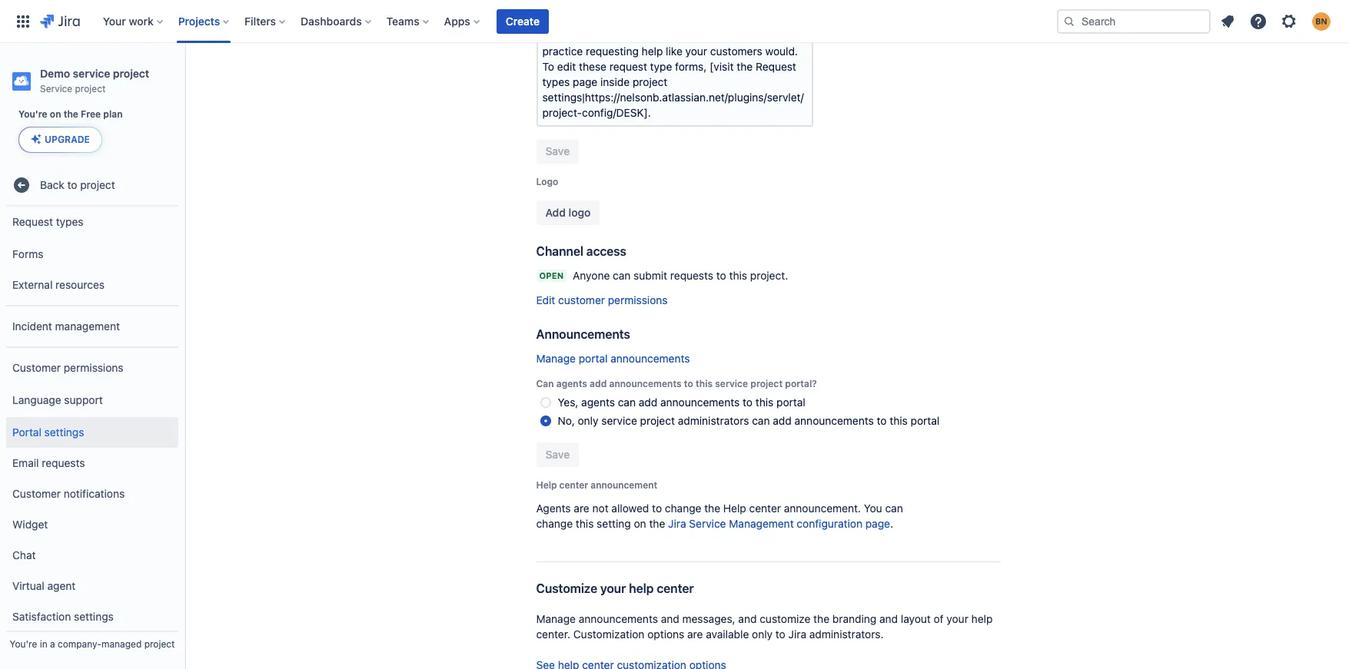 Task type: locate. For each thing, give the bounding box(es) containing it.
help up "management" at bottom
[[723, 502, 746, 515]]

2 vertical spatial center
[[657, 582, 694, 596]]

0 vertical spatial only
[[578, 414, 599, 428]]

0 horizontal spatial add
[[590, 378, 607, 390]]

settings inside 'link'
[[74, 610, 114, 623]]

announcements down portal?
[[795, 414, 874, 428]]

1 horizontal spatial change
[[665, 502, 702, 515]]

your right of
[[947, 613, 969, 626]]

group
[[6, 168, 178, 305], [6, 347, 178, 670]]

1 horizontal spatial help
[[972, 613, 993, 626]]

0 vertical spatial permissions
[[608, 294, 668, 307]]

customer up widget
[[12, 487, 61, 500]]

the
[[64, 108, 78, 120], [704, 502, 720, 515], [649, 518, 665, 531], [814, 613, 830, 626]]

1 vertical spatial on
[[634, 518, 646, 531]]

back
[[40, 178, 64, 191]]

apps
[[444, 14, 470, 27]]

1 horizontal spatial requests
[[670, 269, 713, 282]]

1 vertical spatial jira
[[788, 628, 807, 641]]

and up available at the right bottom of page
[[738, 613, 757, 626]]

manage portal announcements link
[[536, 352, 690, 365]]

0 vertical spatial settings
[[44, 426, 84, 439]]

manage inside 'manage announcements and messages, and customize the branding and layout of your help center. customization options are available only to jira administrators.'
[[536, 613, 576, 626]]

0 horizontal spatial your
[[600, 582, 626, 596]]

forms
[[12, 247, 43, 260]]

only down customize
[[752, 628, 773, 641]]

dashboards button
[[296, 9, 377, 33]]

0 horizontal spatial requests
[[42, 456, 85, 470]]

center up "management" at bottom
[[749, 502, 781, 515]]

jira down agents are not allowed to change the help center announcement. on the bottom
[[668, 518, 686, 531]]

2 vertical spatial portal
[[911, 414, 940, 428]]

1 vertical spatial only
[[752, 628, 773, 641]]

1 horizontal spatial on
[[634, 518, 646, 531]]

language
[[12, 393, 61, 406]]

0 vertical spatial jira
[[668, 518, 686, 531]]

your profile and settings image
[[1312, 12, 1331, 30]]

add down manage portal announcements
[[590, 378, 607, 390]]

jira image
[[40, 12, 80, 30], [40, 12, 80, 30]]

1 horizontal spatial your
[[947, 613, 969, 626]]

0 vertical spatial change
[[665, 502, 702, 515]]

requests up customer notifications
[[42, 456, 85, 470]]

help right of
[[972, 613, 993, 626]]

3 and from the left
[[880, 613, 898, 626]]

help up 'options'
[[629, 582, 654, 596]]

only right "no,"
[[578, 414, 599, 428]]

0 horizontal spatial and
[[661, 613, 679, 626]]

the up jira service management configuration page link
[[704, 502, 720, 515]]

customize
[[760, 613, 811, 626]]

project right managed
[[144, 639, 175, 650]]

projects button
[[174, 9, 235, 33]]

jira down customize
[[788, 628, 807, 641]]

add down can agents add announcements to this service project portal?
[[639, 396, 658, 409]]

configuration
[[797, 518, 863, 531]]

announcements inside 'manage announcements and messages, and customize the branding and layout of your help center. customization options are available only to jira administrators.'
[[579, 613, 658, 626]]

2 group from the top
[[6, 347, 178, 670]]

announcements
[[611, 352, 690, 365], [609, 378, 682, 390], [660, 396, 740, 409], [795, 414, 874, 428], [579, 613, 658, 626]]

center up agents
[[559, 480, 588, 491]]

you're left in
[[10, 639, 37, 650]]

email requests
[[12, 456, 85, 470]]

can right 'administrators'
[[752, 414, 770, 428]]

create
[[506, 14, 540, 27]]

incident
[[12, 320, 52, 333]]

1 vertical spatial are
[[687, 628, 703, 641]]

request types
[[12, 215, 83, 228]]

manage for manage announcements and messages, and customize the branding and layout of your help center. customization options are available only to jira administrators.
[[536, 613, 576, 626]]

manage up "can"
[[536, 352, 576, 365]]

on up upgrade button
[[50, 108, 61, 120]]

agents up "yes," at the left bottom of the page
[[556, 378, 587, 390]]

1 vertical spatial add
[[639, 396, 658, 409]]

settings down language support
[[44, 426, 84, 439]]

announcements up customization
[[579, 613, 658, 626]]

edit customer permissions
[[536, 294, 668, 307]]

help up agents
[[536, 480, 557, 491]]

Introduction text text field
[[536, 7, 813, 127]]

2 customer from the top
[[12, 487, 61, 500]]

help
[[629, 582, 654, 596], [972, 613, 993, 626]]

1 horizontal spatial service
[[689, 518, 726, 531]]

service down the demo at the top of page
[[40, 83, 72, 95]]

the for manage
[[814, 613, 830, 626]]

0 vertical spatial service
[[73, 67, 110, 80]]

jira
[[668, 518, 686, 531], [788, 628, 807, 641]]

change inside 'you can change this setting on the'
[[536, 518, 573, 531]]

portal
[[579, 352, 608, 365], [777, 396, 806, 409], [911, 414, 940, 428]]

0 horizontal spatial help
[[629, 582, 654, 596]]

0 horizontal spatial permissions
[[64, 361, 123, 374]]

2 horizontal spatial service
[[715, 378, 748, 390]]

service inside option group
[[601, 414, 637, 428]]

0 vertical spatial manage
[[536, 352, 576, 365]]

.
[[890, 518, 893, 531]]

are
[[574, 502, 590, 515], [687, 628, 703, 641]]

0 vertical spatial help
[[629, 582, 654, 596]]

the right setting
[[649, 518, 665, 531]]

allowed
[[612, 502, 649, 515]]

projects
[[178, 14, 220, 27]]

project down yes, agents can add announcements to this portal
[[640, 414, 675, 428]]

back to project
[[40, 178, 115, 191]]

1 horizontal spatial portal
[[777, 396, 806, 409]]

customer up language
[[12, 361, 61, 374]]

center up messages,
[[657, 582, 694, 596]]

banner containing your work
[[0, 0, 1349, 43]]

can up .
[[885, 502, 903, 515]]

your up customization
[[600, 582, 626, 596]]

satisfaction
[[12, 610, 71, 623]]

your
[[600, 582, 626, 596], [947, 613, 969, 626]]

service right "no,"
[[601, 414, 637, 428]]

1 vertical spatial your
[[947, 613, 969, 626]]

1 horizontal spatial center
[[657, 582, 694, 596]]

are left not
[[574, 502, 590, 515]]

filters
[[245, 14, 276, 27]]

available
[[706, 628, 749, 641]]

permissions
[[608, 294, 668, 307], [64, 361, 123, 374]]

1 vertical spatial manage
[[536, 613, 576, 626]]

1 vertical spatial service
[[689, 518, 726, 531]]

project left portal?
[[751, 378, 783, 390]]

chat
[[12, 549, 36, 562]]

0 vertical spatial add
[[590, 378, 607, 390]]

1 vertical spatial you're
[[10, 639, 37, 650]]

0 horizontal spatial on
[[50, 108, 61, 120]]

dashboards
[[301, 14, 362, 27]]

2 vertical spatial service
[[601, 414, 637, 428]]

types
[[56, 215, 83, 228]]

1 vertical spatial help
[[972, 613, 993, 626]]

0 horizontal spatial service
[[73, 67, 110, 80]]

are inside 'manage announcements and messages, and customize the branding and layout of your help center. customization options are available only to jira administrators.'
[[687, 628, 703, 641]]

2 vertical spatial add
[[773, 414, 792, 428]]

0 horizontal spatial change
[[536, 518, 573, 531]]

of
[[934, 613, 944, 626]]

0 vertical spatial you're
[[18, 108, 47, 120]]

and up 'options'
[[661, 613, 679, 626]]

service up "no, only service project administrators can add announcements to this portal"
[[715, 378, 748, 390]]

customer
[[558, 294, 605, 307]]

0 vertical spatial portal
[[579, 352, 608, 365]]

the inside 'manage announcements and messages, and customize the branding and layout of your help center. customization options are available only to jira administrators.'
[[814, 613, 830, 626]]

0 vertical spatial group
[[6, 168, 178, 305]]

add logo button
[[536, 201, 600, 225]]

change right the allowed
[[665, 502, 702, 515]]

2 and from the left
[[738, 613, 757, 626]]

and
[[661, 613, 679, 626], [738, 613, 757, 626], [880, 613, 898, 626]]

on down the allowed
[[634, 518, 646, 531]]

add down portal?
[[773, 414, 792, 428]]

announcements up 'administrators'
[[660, 396, 740, 409]]

external
[[12, 278, 53, 291]]

1 vertical spatial portal
[[777, 396, 806, 409]]

only
[[578, 414, 599, 428], [752, 628, 773, 641]]

jira inside 'manage announcements and messages, and customize the branding and layout of your help center. customization options are available only to jira administrators.'
[[788, 628, 807, 641]]

announcements up yes, agents can add announcements to this portal
[[609, 378, 682, 390]]

1 manage from the top
[[536, 352, 576, 365]]

banner
[[0, 0, 1349, 43]]

1 vertical spatial service
[[715, 378, 748, 390]]

0 horizontal spatial portal
[[579, 352, 608, 365]]

1 vertical spatial change
[[536, 518, 573, 531]]

your inside 'manage announcements and messages, and customize the branding and layout of your help center. customization options are available only to jira administrators.'
[[947, 613, 969, 626]]

the up administrators.
[[814, 613, 830, 626]]

0 vertical spatial service
[[40, 83, 72, 95]]

logo
[[536, 176, 558, 188]]

1 vertical spatial center
[[749, 502, 781, 515]]

administrators
[[678, 414, 749, 428]]

1 vertical spatial agents
[[581, 396, 615, 409]]

external resources
[[12, 278, 105, 291]]

none radio inside can agents add announcements to this service project portal? option group
[[540, 398, 551, 408]]

request types link
[[6, 205, 178, 239]]

agents inside can agents add announcements to this service project portal? option group
[[581, 396, 615, 409]]

permissions down submit
[[608, 294, 668, 307]]

1 horizontal spatial jira
[[788, 628, 807, 641]]

change down agents
[[536, 518, 573, 531]]

language support link
[[6, 384, 178, 418]]

1 horizontal spatial help
[[723, 502, 746, 515]]

2 horizontal spatial and
[[880, 613, 898, 626]]

1 vertical spatial group
[[6, 347, 178, 670]]

0 vertical spatial customer
[[12, 361, 61, 374]]

announcement
[[591, 480, 657, 491]]

upgrade button
[[19, 128, 101, 152]]

you're up upgrade button
[[18, 108, 47, 120]]

permissions up language support link
[[64, 361, 123, 374]]

1 horizontal spatial add
[[639, 396, 658, 409]]

1 group from the top
[[6, 168, 178, 305]]

manage
[[536, 352, 576, 365], [536, 613, 576, 626]]

and left layout
[[880, 613, 898, 626]]

1 vertical spatial permissions
[[64, 361, 123, 374]]

service down agents are not allowed to change the help center announcement. on the bottom
[[689, 518, 726, 531]]

2 horizontal spatial add
[[773, 414, 792, 428]]

the left free
[[64, 108, 78, 120]]

0 horizontal spatial help
[[536, 480, 557, 491]]

this
[[729, 269, 747, 282], [696, 378, 713, 390], [756, 396, 774, 409], [890, 414, 908, 428], [576, 518, 594, 531]]

1 vertical spatial customer
[[12, 487, 61, 500]]

only inside 'manage announcements and messages, and customize the branding and layout of your help center. customization options are available only to jira administrators.'
[[752, 628, 773, 641]]

can
[[613, 269, 631, 282], [618, 396, 636, 409], [752, 414, 770, 428], [885, 502, 903, 515]]

2 horizontal spatial center
[[749, 502, 781, 515]]

the inside 'you can change this setting on the'
[[649, 518, 665, 531]]

administrators.
[[809, 628, 884, 641]]

service inside demo service project service project
[[73, 67, 110, 80]]

0 horizontal spatial service
[[40, 83, 72, 95]]

None radio
[[540, 416, 551, 427]]

2 manage from the top
[[536, 613, 576, 626]]

you're
[[18, 108, 47, 120], [10, 639, 37, 650]]

0 horizontal spatial only
[[578, 414, 599, 428]]

0 vertical spatial center
[[559, 480, 588, 491]]

0 horizontal spatial center
[[559, 480, 588, 491]]

managed
[[102, 639, 142, 650]]

branding
[[832, 613, 877, 626]]

announcement.
[[784, 502, 861, 515]]

the for agents
[[704, 502, 720, 515]]

agents
[[556, 378, 587, 390], [581, 396, 615, 409]]

management
[[729, 518, 794, 531]]

on inside 'you can change this setting on the'
[[634, 518, 646, 531]]

customer
[[12, 361, 61, 374], [12, 487, 61, 500]]

layout
[[901, 613, 931, 626]]

1 vertical spatial requests
[[42, 456, 85, 470]]

permissions inside group
[[64, 361, 123, 374]]

help
[[536, 480, 557, 491], [723, 502, 746, 515]]

are down messages,
[[687, 628, 703, 641]]

help image
[[1249, 12, 1268, 30]]

1 vertical spatial settings
[[74, 610, 114, 623]]

1 customer from the top
[[12, 361, 61, 374]]

manage up center.
[[536, 613, 576, 626]]

0 horizontal spatial are
[[574, 502, 590, 515]]

satisfaction settings
[[12, 610, 114, 623]]

agents for yes,
[[581, 396, 615, 409]]

1 horizontal spatial service
[[601, 414, 637, 428]]

settings up you're in a company-managed project at bottom left
[[74, 610, 114, 623]]

1 horizontal spatial only
[[752, 628, 773, 641]]

None radio
[[540, 398, 551, 408]]

customer notifications link
[[6, 479, 178, 510]]

company-
[[58, 639, 102, 650]]

work
[[129, 14, 154, 27]]

1 horizontal spatial and
[[738, 613, 757, 626]]

0 vertical spatial help
[[536, 480, 557, 491]]

resources
[[55, 278, 105, 291]]

center.
[[536, 628, 570, 641]]

a
[[50, 639, 55, 650]]

1 horizontal spatial are
[[687, 628, 703, 641]]

0 vertical spatial agents
[[556, 378, 587, 390]]

project up request types link
[[80, 178, 115, 191]]

you're for you're in a company-managed project
[[10, 639, 37, 650]]

service right the demo at the top of page
[[73, 67, 110, 80]]

agents right "yes," at the left bottom of the page
[[581, 396, 615, 409]]

settings for portal settings
[[44, 426, 84, 439]]

requests right submit
[[670, 269, 713, 282]]

notifications image
[[1219, 12, 1237, 30]]

portal settings
[[12, 426, 84, 439]]

1 vertical spatial help
[[723, 502, 746, 515]]

page
[[866, 518, 890, 531]]

settings
[[44, 426, 84, 439], [74, 610, 114, 623]]

help inside 'manage announcements and messages, and customize the branding and layout of your help center. customization options are available only to jira administrators.'
[[972, 613, 993, 626]]



Task type: describe. For each thing, give the bounding box(es) containing it.
no, only service project administrators can add announcements to this portal
[[558, 414, 940, 428]]

virtual agent link
[[6, 571, 178, 602]]

external resources link
[[6, 270, 178, 301]]

language support
[[12, 393, 103, 406]]

edit customer permissions link
[[536, 294, 668, 307]]

announcements up can agents add announcements to this service project portal?
[[611, 352, 690, 365]]

forms link
[[6, 239, 178, 270]]

you can change this setting on the
[[536, 502, 903, 531]]

0 vertical spatial requests
[[670, 269, 713, 282]]

upgrade
[[45, 134, 90, 145]]

can agents add announcements to this service project portal? option group
[[536, 394, 1151, 431]]

customer for customer permissions
[[12, 361, 61, 374]]

logo
[[569, 206, 591, 219]]

your work
[[103, 14, 154, 27]]

can inside 'you can change this setting on the'
[[885, 502, 903, 515]]

filters button
[[240, 9, 291, 33]]

virtual
[[12, 579, 44, 593]]

primary element
[[9, 0, 1057, 43]]

channel
[[536, 245, 583, 258]]

0 horizontal spatial jira
[[668, 518, 686, 531]]

chat link
[[6, 541, 178, 571]]

notifications
[[64, 487, 125, 500]]

messages,
[[682, 613, 735, 626]]

anyone
[[573, 269, 610, 282]]

customer permissions link
[[6, 353, 178, 384]]

0 vertical spatial are
[[574, 502, 590, 515]]

you're on the free plan
[[18, 108, 123, 120]]

you're in a company-managed project
[[10, 639, 175, 650]]

help center announcement
[[536, 480, 657, 491]]

service inside demo service project service project
[[40, 83, 72, 95]]

the for you
[[649, 518, 665, 531]]

project inside option group
[[640, 414, 675, 428]]

requests inside group
[[42, 456, 85, 470]]

project up plan
[[113, 67, 149, 80]]

back to project link
[[6, 170, 178, 201]]

email
[[12, 456, 39, 470]]

demo service project service project
[[40, 67, 149, 95]]

this inside 'you can change this setting on the'
[[576, 518, 594, 531]]

project up free
[[75, 83, 106, 95]]

add
[[545, 206, 566, 219]]

sidebar navigation image
[[168, 62, 201, 92]]

appswitcher icon image
[[14, 12, 32, 30]]

settings for satisfaction settings
[[74, 610, 114, 623]]

support
[[64, 393, 103, 406]]

setting
[[597, 518, 631, 531]]

project.
[[750, 269, 788, 282]]

to inside 'manage announcements and messages, and customize the branding and layout of your help center. customization options are available only to jira administrators.'
[[776, 628, 786, 641]]

settings image
[[1280, 12, 1299, 30]]

agents are not allowed to change the help center announcement.
[[536, 502, 864, 515]]

create button
[[497, 9, 549, 33]]

no,
[[558, 414, 575, 428]]

manage announcements and messages, and customize the branding and layout of your help center. customization options are available only to jira administrators.
[[536, 613, 993, 641]]

can agents add announcements to this service project portal?
[[536, 378, 817, 390]]

agent
[[47, 579, 76, 593]]

not
[[592, 502, 609, 515]]

customer notifications
[[12, 487, 125, 500]]

can down access on the left of the page
[[613, 269, 631, 282]]

jira service management configuration page .
[[668, 518, 893, 531]]

manage for manage portal announcements
[[536, 352, 576, 365]]

apps button
[[440, 9, 486, 33]]

portal?
[[785, 378, 817, 390]]

virtual agent
[[12, 579, 76, 593]]

jira service management configuration page link
[[668, 518, 890, 531]]

teams
[[386, 14, 420, 27]]

can down the manage portal announcements link
[[618, 396, 636, 409]]

customize
[[536, 582, 597, 596]]

in
[[40, 639, 47, 650]]

0 vertical spatial on
[[50, 108, 61, 120]]

plan
[[103, 108, 123, 120]]

submit
[[634, 269, 667, 282]]

add logo
[[545, 206, 591, 219]]

1 and from the left
[[661, 613, 679, 626]]

access
[[586, 245, 626, 258]]

demo
[[40, 67, 70, 80]]

group containing customer permissions
[[6, 347, 178, 670]]

email requests link
[[6, 448, 178, 479]]

edit
[[536, 294, 555, 307]]

0 vertical spatial your
[[600, 582, 626, 596]]

group containing request types
[[6, 168, 178, 305]]

widget
[[12, 518, 48, 531]]

options
[[648, 628, 684, 641]]

none radio inside can agents add announcements to this service project portal? option group
[[540, 416, 551, 427]]

widget link
[[6, 510, 178, 541]]

customer permissions
[[12, 361, 123, 374]]

customer for customer notifications
[[12, 487, 61, 500]]

1 horizontal spatial permissions
[[608, 294, 668, 307]]

yes, agents can add announcements to this portal
[[558, 396, 806, 409]]

Search field
[[1057, 9, 1211, 33]]

customization
[[573, 628, 645, 641]]

portal
[[12, 426, 41, 439]]

can
[[536, 378, 554, 390]]

your
[[103, 14, 126, 27]]

satisfaction settings link
[[6, 602, 178, 633]]

only inside can agents add announcements to this service project portal? option group
[[578, 414, 599, 428]]

announcements
[[536, 328, 630, 341]]

teams button
[[382, 9, 435, 33]]

agents for can
[[556, 378, 587, 390]]

incident management link
[[6, 311, 178, 342]]

anyone can submit requests to this project.
[[573, 269, 788, 282]]

open
[[539, 271, 564, 281]]

search image
[[1063, 15, 1076, 27]]

free
[[81, 108, 101, 120]]

manage portal announcements
[[536, 352, 690, 365]]

yes,
[[558, 396, 578, 409]]

customize your help center
[[536, 582, 694, 596]]

you're for you're on the free plan
[[18, 108, 47, 120]]

2 horizontal spatial portal
[[911, 414, 940, 428]]



Task type: vqa. For each thing, say whether or not it's contained in the screenshot.
leftmost November
no



